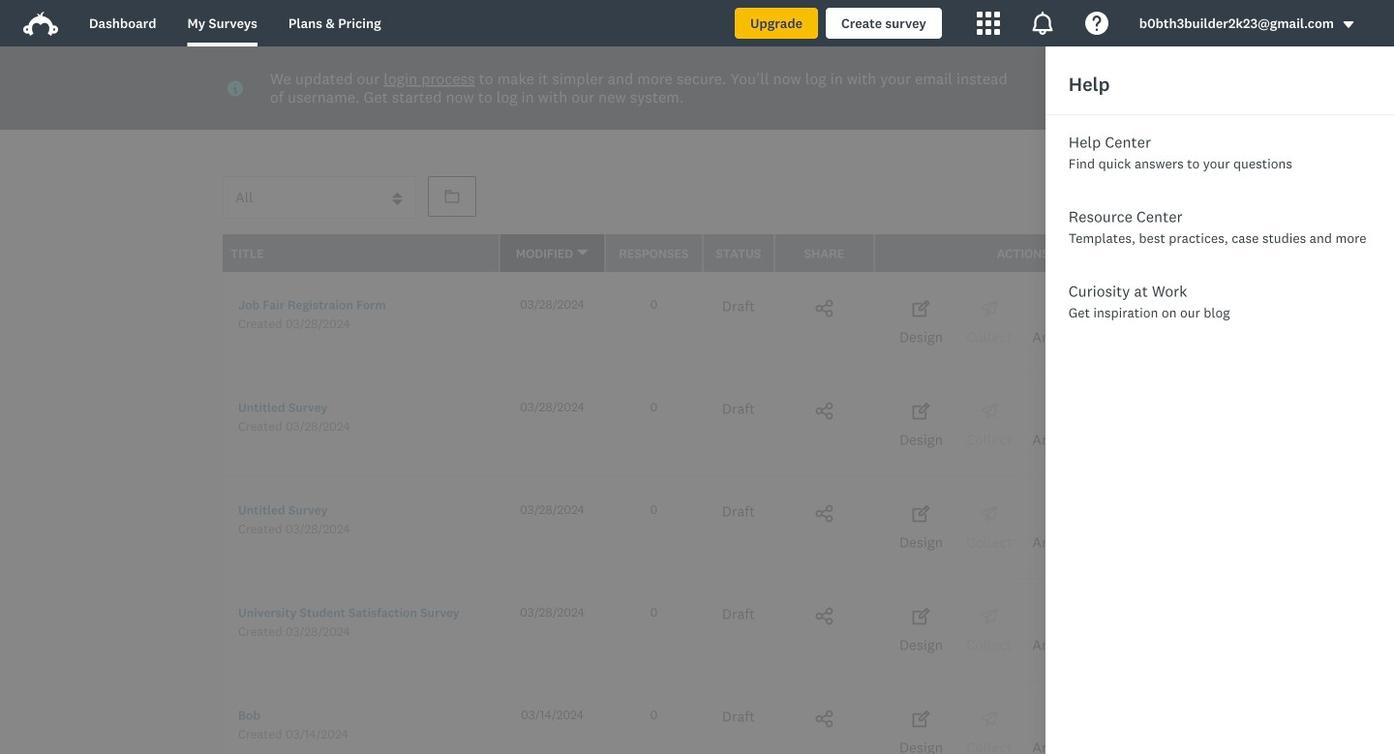 Task type: describe. For each thing, give the bounding box(es) containing it.
surveymonkey logo image
[[23, 12, 58, 36]]

1 products icon image from the left
[[977, 12, 1000, 35]]



Task type: vqa. For each thing, say whether or not it's contained in the screenshot.
SurveyMonkey Logo
yes



Task type: locate. For each thing, give the bounding box(es) containing it.
2 products icon image from the left
[[1031, 12, 1055, 35]]

0 horizontal spatial products icon image
[[977, 12, 1000, 35]]

help icon image
[[1086, 12, 1109, 35]]

1 horizontal spatial products icon image
[[1031, 12, 1055, 35]]

products icon image
[[977, 12, 1000, 35], [1031, 12, 1055, 35]]

dropdown arrow image
[[1343, 18, 1356, 31]]

dialog
[[1046, 46, 1395, 755]]



